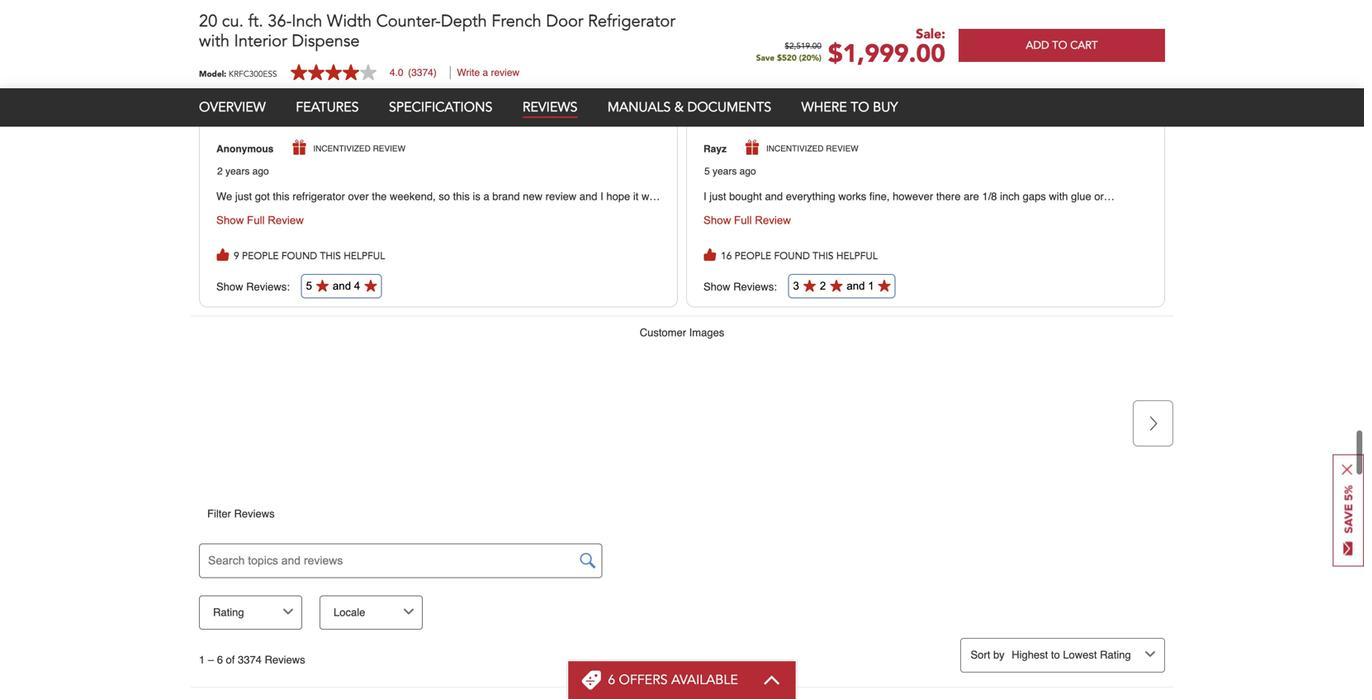 Task type: describe. For each thing, give the bounding box(es) containing it.
specifications link
[[389, 98, 493, 116]]

Search topics and reviews text field
[[199, 544, 602, 579]]

most for most helpful favorable review
[[216, 48, 240, 60]]

buy
[[873, 98, 898, 116]]

and for and 1
[[847, 280, 865, 292]]

$520
[[777, 52, 797, 64]]

features link
[[296, 98, 359, 116]]

interior
[[234, 30, 287, 52]]

and for and 4
[[333, 280, 351, 292]]

show full review for 5
[[216, 214, 304, 227]]

320
[[476, 4, 494, 16]]

chevron icon image
[[763, 675, 781, 685]]

overview link
[[199, 98, 266, 116]]

1 vertical spatial 6
[[608, 671, 615, 690]]

4.0
[[390, 67, 403, 78]]

door
[[546, 10, 583, 33]]

cu.
[[222, 10, 244, 33]]

model:
[[199, 68, 226, 80]]

save
[[756, 52, 775, 64]]

heading containing 6
[[608, 671, 738, 690]]

review down width
[[330, 48, 365, 60]]

width
[[327, 10, 372, 33]]

–
[[208, 654, 214, 667]]

filter
[[207, 508, 231, 520]]

dispense
[[292, 30, 360, 52]]

show full review button for 3
[[695, 214, 799, 227]]

full for 3
[[734, 214, 752, 227]]

a
[[483, 67, 488, 78]]

helpful for critical
[[730, 48, 763, 60]]

0 horizontal spatial 6
[[217, 654, 223, 667]]

$2,519.00
[[785, 43, 822, 51]]

review up 9 people found this helpful
[[268, 214, 304, 227]]

depth
[[441, 10, 487, 33]]

french
[[492, 10, 541, 33]]

2 years ago
[[217, 166, 269, 177]]

show full review button for 5
[[208, 214, 312, 227]]

16 people found this helpful
[[721, 252, 878, 262]]

sale:
[[916, 25, 946, 43]]

where to buy link
[[802, 98, 898, 116]]

0 vertical spatial reviews
[[523, 98, 578, 116]]

found for 3
[[774, 252, 810, 262]]

to
[[851, 98, 869, 116]]

refrigerator
[[588, 10, 675, 33]]

and 1
[[847, 280, 874, 292]]

1 vertical spatial 1
[[868, 280, 874, 292]]

and 4
[[333, 280, 360, 292]]

model: krfc300ess
[[199, 68, 277, 80]]

krfc300ess
[[229, 68, 277, 80]]

manuals
[[608, 98, 671, 116]]

with
[[199, 30, 230, 52]]

1 for 1 – 6 of 3374 reviews
[[199, 654, 205, 667]]

write
[[457, 67, 480, 78]]

helpful for and 4
[[344, 252, 385, 262]]

customer
[[640, 326, 686, 339]]

years for most helpful favorable review
[[225, 166, 250, 177]]

5 years ago
[[704, 166, 756, 177]]

show full review for 3
[[704, 214, 791, 227]]

6 offers available
[[608, 671, 738, 690]]

star
[[216, 4, 234, 16]]

&
[[674, 98, 684, 116]]

2 vertical spatial reviews
[[265, 654, 305, 667]]

ft.
[[248, 10, 263, 33]]

2 for 2 years ago
[[217, 166, 223, 177]]

overview
[[199, 98, 266, 116]]

(20%)
[[799, 52, 822, 64]]

add
[[1026, 38, 1049, 53]]

most for most helpful critical review
[[704, 48, 727, 60]]

review up '16 people found this helpful'
[[755, 214, 791, 227]]

20 cu. ft. 36-inch width counter-depth french door refrigerator with interior dispense
[[199, 10, 675, 52]]

close image
[[1342, 465, 1353, 475]]

where to buy
[[802, 98, 898, 116]]

inch
[[292, 10, 322, 33]]

people for 5
[[242, 252, 279, 262]]

20
[[199, 10, 217, 33]]

9 people found this helpful
[[234, 252, 385, 262]]

full for 5
[[247, 214, 265, 227]]

of
[[226, 654, 235, 667]]

write a review
[[457, 67, 520, 78]]



Task type: locate. For each thing, give the bounding box(es) containing it.
1 horizontal spatial 6
[[608, 671, 615, 690]]

1 left star
[[207, 4, 213, 16]]

found
[[281, 252, 317, 262], [774, 252, 810, 262]]

1 horizontal spatial and
[[847, 280, 865, 292]]

reviews link
[[523, 98, 578, 118]]

favorable
[[279, 48, 327, 60]]

images
[[689, 326, 724, 339]]

0 horizontal spatial helpful
[[344, 252, 385, 262]]

2 reviews: from the left
[[733, 281, 777, 293]]

this
[[320, 252, 341, 262], [813, 252, 834, 262]]

show full review up 9
[[216, 214, 304, 227]]

$2,519.00 save $520 (20%)
[[756, 43, 822, 64]]

0 horizontal spatial most
[[216, 48, 240, 60]]

to
[[1052, 38, 1067, 53]]

heading
[[608, 671, 738, 690]]

write a review button
[[457, 67, 520, 78]]

1 horizontal spatial years
[[713, 166, 737, 177]]

1 horizontal spatial most
[[704, 48, 727, 60]]

2 people from the left
[[735, 252, 771, 262]]

5 down 9 people found this helpful
[[306, 280, 312, 292]]

helpful up 4
[[344, 252, 385, 262]]

ago for favorable
[[252, 166, 269, 177]]

0 horizontal spatial people
[[242, 252, 279, 262]]

1 show reviews: from the left
[[216, 281, 293, 293]]

offers
[[619, 671, 668, 690]]

review right $520
[[802, 48, 837, 60]]

years down documents
[[713, 166, 737, 177]]

16
[[721, 252, 732, 262]]

show reviews: down 16 on the right
[[704, 281, 780, 293]]

helpful
[[243, 48, 276, 60], [730, 48, 763, 60]]

0 horizontal spatial and
[[333, 280, 351, 292]]

helpful up the krfc300ess
[[243, 48, 276, 60]]

6
[[217, 654, 223, 667], [608, 671, 615, 690]]

show reviews: for 5
[[216, 281, 293, 293]]

and right the 3 on the top
[[847, 280, 865, 292]]

review
[[491, 67, 520, 78]]

years down overview link
[[225, 166, 250, 177]]

helpful up "and 1"
[[836, 252, 878, 262]]

customer images
[[640, 326, 724, 339]]

36-
[[268, 10, 292, 33]]

most
[[216, 48, 240, 60], [704, 48, 727, 60]]

1 most from the left
[[216, 48, 240, 60]]

show reviews: down 9
[[216, 281, 293, 293]]

1 found from the left
[[281, 252, 317, 262]]

0 vertical spatial 5
[[704, 166, 710, 177]]

helpful left critical
[[730, 48, 763, 60]]

d8c4887f dca8 44a1 801a cfe76c084647 image
[[216, 248, 230, 261]]

4
[[354, 280, 360, 292]]

cart
[[1070, 38, 1098, 53]]

3
[[793, 280, 799, 292]]

1 horizontal spatial this
[[813, 252, 834, 262]]

None search field
[[199, 544, 602, 579]]

0 horizontal spatial years
[[225, 166, 250, 177]]

add to cart
[[1026, 38, 1098, 53]]

2 and from the left
[[847, 280, 865, 292]]

1 horizontal spatial 5
[[704, 166, 710, 177]]

5 for 5 years ago
[[704, 166, 710, 177]]

2 for 2
[[820, 280, 826, 292]]

full down the 2 years ago
[[247, 214, 265, 227]]

1 this from the left
[[320, 252, 341, 262]]

1 people from the left
[[242, 252, 279, 262]]

1 right the 3 on the top
[[868, 280, 874, 292]]

show down 9
[[216, 281, 243, 293]]

add to cart button
[[959, 29, 1165, 62]]

0 horizontal spatial helpful
[[243, 48, 276, 60]]

people right 16 on the right
[[735, 252, 771, 262]]

2 ago from the left
[[740, 166, 756, 177]]

helpful for 2
[[836, 252, 878, 262]]

1 reviews: from the left
[[246, 281, 290, 293]]

0 vertical spatial 1
[[207, 4, 213, 16]]

0 horizontal spatial show reviews:
[[216, 281, 293, 293]]

2 horizontal spatial 1
[[868, 280, 874, 292]]

most helpful critical review
[[704, 48, 837, 60]]

5 down manuals & documents
[[704, 166, 710, 177]]

0 horizontal spatial this
[[320, 252, 341, 262]]

2 years from the left
[[713, 166, 737, 177]]

sale: $1,999.00
[[828, 25, 946, 71]]

1 years from the left
[[225, 166, 250, 177]]

years
[[225, 166, 250, 177], [713, 166, 737, 177]]

0 horizontal spatial show full review button
[[208, 214, 312, 227]]

review
[[330, 48, 365, 60], [802, 48, 837, 60], [268, 214, 304, 227], [755, 214, 791, 227]]

documents
[[687, 98, 771, 116]]

0 horizontal spatial show full review
[[216, 214, 304, 227]]

0 horizontal spatial 2
[[217, 166, 223, 177]]

1 horizontal spatial show full review button
[[695, 214, 799, 227]]

2 show full review from the left
[[704, 214, 791, 227]]

1 horizontal spatial 1
[[207, 4, 213, 16]]

0 vertical spatial 6
[[217, 654, 223, 667]]

show reviews: for 3
[[704, 281, 780, 293]]

most left the save
[[704, 48, 727, 60]]

0 horizontal spatial found
[[281, 252, 317, 262]]

1 – 6 of 3374 reviews
[[199, 654, 305, 667]]

1 show full review from the left
[[216, 214, 304, 227]]

1 horizontal spatial show reviews:
[[704, 281, 780, 293]]

counter-
[[376, 10, 441, 33]]

0 horizontal spatial full
[[247, 214, 265, 227]]

show reviews:
[[216, 281, 293, 293], [704, 281, 780, 293]]

$1,999.00
[[828, 37, 946, 71]]

2 helpful from the left
[[836, 252, 878, 262]]

1 vertical spatial reviews
[[234, 508, 275, 520]]

4.0 (3374)
[[390, 67, 437, 78]]

2 show full review button from the left
[[695, 214, 799, 227]]

features
[[296, 98, 359, 116]]

helpful
[[344, 252, 385, 262], [836, 252, 878, 262]]

1
[[207, 4, 213, 16], [868, 280, 874, 292], [199, 654, 205, 667]]

and left 4
[[333, 280, 351, 292]]

filter reviews
[[207, 508, 275, 520]]

1 full from the left
[[247, 214, 265, 227]]

0 vertical spatial 2
[[217, 166, 223, 177]]

reviews: down 9 people found this helpful
[[246, 281, 290, 293]]

ago down documents
[[740, 166, 756, 177]]

people
[[242, 252, 279, 262], [735, 252, 771, 262]]

found right 9
[[281, 252, 317, 262]]

2 full from the left
[[734, 214, 752, 227]]

0 horizontal spatial 5
[[306, 280, 312, 292]]

5
[[704, 166, 710, 177], [306, 280, 312, 292]]

found for 5
[[281, 252, 317, 262]]

1 star
[[207, 4, 234, 16]]

promo tag image
[[582, 671, 601, 690]]

people for 3
[[735, 252, 771, 262]]

1 vertical spatial 5
[[306, 280, 312, 292]]

found up the 3 on the top
[[774, 252, 810, 262]]

0 horizontal spatial ago
[[252, 166, 269, 177]]

1 horizontal spatial full
[[734, 214, 752, 227]]

reviews: for 5
[[246, 281, 290, 293]]

1 vertical spatial 2
[[820, 280, 826, 292]]

manuals & documents
[[608, 98, 771, 116]]

reviews
[[523, 98, 578, 116], [234, 508, 275, 520], [265, 654, 305, 667]]

2
[[217, 166, 223, 177], [820, 280, 826, 292]]

1 for 1 star
[[207, 4, 213, 16]]

2 vertical spatial 1
[[199, 654, 205, 667]]

1 horizontal spatial show full review
[[704, 214, 791, 227]]

2 right the 3 on the top
[[820, 280, 826, 292]]

ago down overview link
[[252, 166, 269, 177]]

1 helpful from the left
[[344, 252, 385, 262]]

show down 16 on the right
[[704, 281, 730, 293]]

manuals & documents link
[[608, 98, 771, 116]]

2 show reviews: from the left
[[704, 281, 780, 293]]

show full review button up 9
[[208, 214, 312, 227]]

2 helpful from the left
[[730, 48, 763, 60]]

5 for 5
[[306, 280, 312, 292]]

1 horizontal spatial ago
[[740, 166, 756, 177]]

6 right promo tag icon
[[608, 671, 615, 690]]

0 horizontal spatial reviews:
[[246, 281, 290, 293]]

most up model: krfc300ess at the left top of the page
[[216, 48, 240, 60]]

2 most from the left
[[704, 48, 727, 60]]

1 ago from the left
[[252, 166, 269, 177]]

show up d8c4887f dca8 44a1 801a cfe76c084647 image
[[216, 214, 244, 227]]

specifications
[[389, 98, 493, 116]]

1 horizontal spatial found
[[774, 252, 810, 262]]

1 left the '–'
[[199, 654, 205, 667]]

full
[[247, 214, 265, 227], [734, 214, 752, 227]]

9
[[234, 252, 239, 262]]

critical
[[766, 48, 799, 60]]

this for and 4
[[320, 252, 341, 262]]

2 this from the left
[[813, 252, 834, 262]]

people right 9
[[242, 252, 279, 262]]

1 horizontal spatial reviews:
[[733, 281, 777, 293]]

show
[[216, 214, 244, 227], [704, 214, 731, 227], [216, 281, 243, 293], [704, 281, 730, 293]]

1 show full review button from the left
[[208, 214, 312, 227]]

(3374)
[[408, 67, 437, 78]]

show full review up 16 on the right
[[704, 214, 791, 227]]

show full review button
[[208, 214, 312, 227], [695, 214, 799, 227]]

show full review button up 16 on the right
[[695, 214, 799, 227]]

this for 2
[[813, 252, 834, 262]]

1 helpful from the left
[[243, 48, 276, 60]]

1 horizontal spatial helpful
[[836, 252, 878, 262]]

ago
[[252, 166, 269, 177], [740, 166, 756, 177]]

1 horizontal spatial 2
[[820, 280, 826, 292]]

3374
[[238, 654, 262, 667]]

2 down overview link
[[217, 166, 223, 177]]

ago for critical
[[740, 166, 756, 177]]

where
[[802, 98, 847, 116]]

d8c4887f dca8 44a1 801a cfe76c084647 image
[[704, 248, 717, 261]]

show up d8c4887f dca8 44a1 801a cfe76c084647 icon
[[704, 214, 731, 227]]

2 found from the left
[[774, 252, 810, 262]]

reviews: left the 3 on the top
[[733, 281, 777, 293]]

6 right the '–'
[[217, 654, 223, 667]]

helpful for favorable
[[243, 48, 276, 60]]

1 and from the left
[[333, 280, 351, 292]]

most helpful favorable review
[[216, 48, 365, 60]]

years for most helpful critical review
[[713, 166, 737, 177]]

1 horizontal spatial people
[[735, 252, 771, 262]]

and
[[333, 280, 351, 292], [847, 280, 865, 292]]

1 horizontal spatial helpful
[[730, 48, 763, 60]]

0 horizontal spatial 1
[[199, 654, 205, 667]]

available
[[671, 671, 738, 690]]

reviews: for 3
[[733, 281, 777, 293]]

full down the 5 years ago
[[734, 214, 752, 227]]



Task type: vqa. For each thing, say whether or not it's contained in the screenshot.
rightmost APPLIANCES
no



